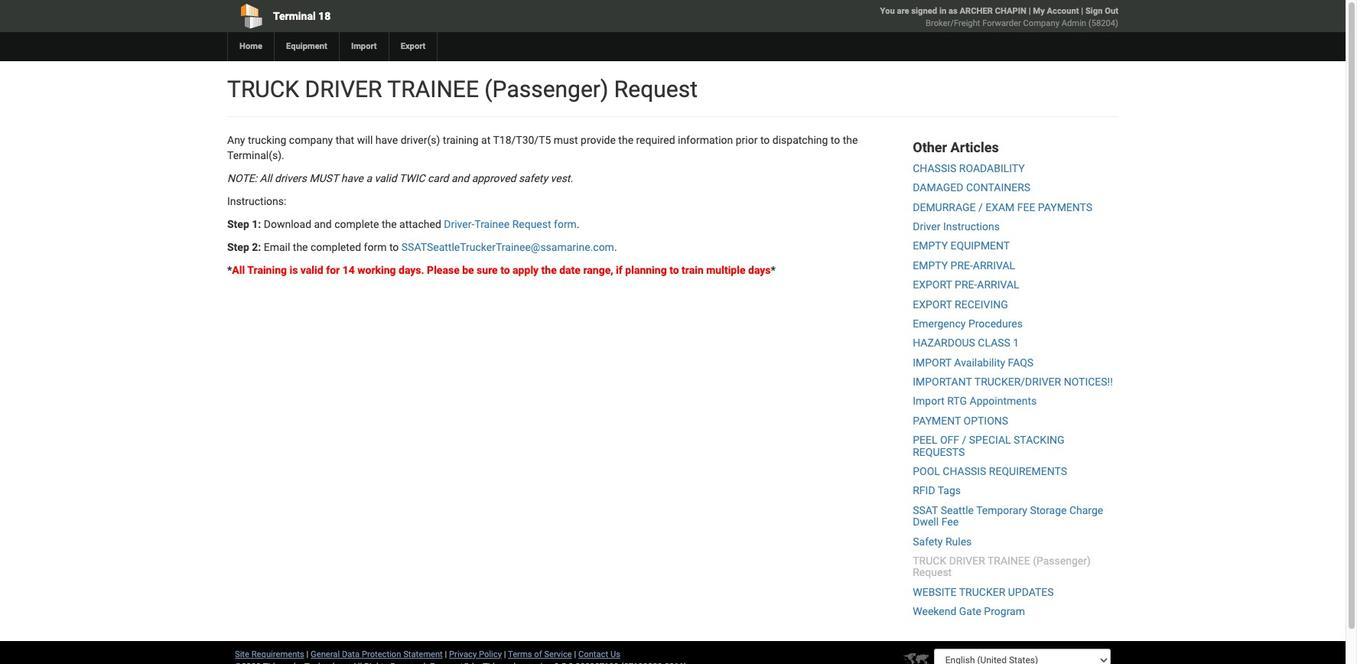 Task type: describe. For each thing, give the bounding box(es) containing it.
request inside other articles chassis roadability damaged containers demurrage / exam fee payments driver instructions empty equipment empty pre-arrival export pre-arrival export receiving emergency procedures hazardous class 1 import availability faqs important trucker/driver notices!! import rtg appointments payment options peel off / special stacking requests pool chassis requirements rfid tags ssat seattle temporary storage charge dwell fee safety rules truck driver trainee (passenger) request website trucker updates weekend gate program
[[913, 566, 952, 579]]

sure
[[477, 264, 498, 276]]

18
[[318, 10, 331, 22]]

have inside any trucking company that will have driver(s) training at t18/t30/t5 must provide the required information prior to dispatching to the terminal(s).
[[375, 134, 398, 146]]

driver(s)
[[401, 134, 440, 146]]

completed
[[311, 241, 361, 253]]

import rtg appointments link
[[913, 395, 1037, 407]]

program
[[984, 605, 1025, 618]]

emergency procedures link
[[913, 317, 1023, 330]]

fee
[[1017, 201, 1035, 213]]

protection
[[362, 649, 401, 659]]

sign
[[1086, 6, 1103, 16]]

2 * from the left
[[771, 264, 776, 276]]

to right dispatching
[[831, 134, 840, 146]]

you
[[880, 6, 895, 16]]

for
[[326, 264, 340, 276]]

terms of service link
[[508, 649, 572, 659]]

date
[[559, 264, 581, 276]]

dispatching
[[773, 134, 828, 146]]

the left attached
[[382, 218, 397, 230]]

information
[[678, 134, 733, 146]]

receiving
[[955, 298, 1008, 310]]

| left general
[[306, 649, 309, 659]]

payment options link
[[913, 415, 1008, 427]]

0 horizontal spatial driver
[[305, 76, 382, 103]]

peel off / special stacking requests link
[[913, 434, 1065, 458]]

is
[[290, 264, 298, 276]]

(passenger) inside other articles chassis roadability damaged containers demurrage / exam fee payments driver instructions empty equipment empty pre-arrival export pre-arrival export receiving emergency procedures hazardous class 1 import availability faqs important trucker/driver notices!! import rtg appointments payment options peel off / special stacking requests pool chassis requirements rfid tags ssat seattle temporary storage charge dwell fee safety rules truck driver trainee (passenger) request website trucker updates weekend gate program
[[1033, 555, 1091, 567]]

complete
[[334, 218, 379, 230]]

equipment link
[[274, 32, 339, 61]]

broker/freight
[[926, 18, 980, 28]]

policy
[[479, 649, 502, 659]]

important
[[913, 376, 972, 388]]

0 vertical spatial pre-
[[951, 259, 973, 271]]

damaged containers link
[[913, 181, 1031, 194]]

1 horizontal spatial /
[[978, 201, 983, 213]]

ssat seattle temporary storage charge dwell fee link
[[913, 504, 1103, 528]]

website
[[913, 586, 957, 598]]

company
[[1023, 18, 1060, 28]]

trainee inside other articles chassis roadability damaged containers demurrage / exam fee payments driver instructions empty equipment empty pre-arrival export pre-arrival export receiving emergency procedures hazardous class 1 import availability faqs important trucker/driver notices!! import rtg appointments payment options peel off / special stacking requests pool chassis requirements rfid tags ssat seattle temporary storage charge dwell fee safety rules truck driver trainee (passenger) request website trucker updates weekend gate program
[[988, 555, 1030, 567]]

driver-
[[444, 218, 475, 230]]

service
[[544, 649, 572, 659]]

out
[[1105, 6, 1118, 16]]

be
[[462, 264, 474, 276]]

download
[[264, 218, 311, 230]]

demurrage / exam fee payments link
[[913, 201, 1093, 213]]

train
[[682, 264, 704, 276]]

website trucker updates link
[[913, 586, 1054, 598]]

weekend gate program link
[[913, 605, 1025, 618]]

1 vertical spatial /
[[962, 434, 967, 446]]

all for *
[[232, 264, 245, 276]]

step 2: email the completed form to ssatseattletruckertrainee@ssamarine.com .
[[227, 241, 617, 253]]

* all training is valid for 14 working days. please be sure to apply the date range, if planning to train multiple days *
[[227, 264, 776, 276]]

import link
[[339, 32, 388, 61]]

damaged
[[913, 181, 964, 194]]

payments
[[1038, 201, 1093, 213]]

hazardous
[[913, 337, 975, 349]]

the right email
[[293, 241, 308, 253]]

demurrage
[[913, 201, 976, 213]]

hazardous class 1 link
[[913, 337, 1019, 349]]

trucker
[[959, 586, 1005, 598]]

2:
[[252, 241, 261, 253]]

0 vertical spatial form
[[554, 218, 577, 230]]

export receiving link
[[913, 298, 1008, 310]]

range,
[[583, 264, 613, 276]]

driver
[[913, 220, 941, 233]]

1 empty from the top
[[913, 240, 948, 252]]

import inside other articles chassis roadability damaged containers demurrage / exam fee payments driver instructions empty equipment empty pre-arrival export pre-arrival export receiving emergency procedures hazardous class 1 import availability faqs important trucker/driver notices!! import rtg appointments payment options peel off / special stacking requests pool chassis requirements rfid tags ssat seattle temporary storage charge dwell fee safety rules truck driver trainee (passenger) request website trucker updates weekend gate program
[[913, 395, 945, 407]]

0 horizontal spatial valid
[[301, 264, 323, 276]]

2 empty from the top
[[913, 259, 948, 271]]

| right service
[[574, 649, 576, 659]]

driver-trainee request form link
[[444, 218, 577, 230]]

you are signed in as archer chapin | my account | sign out broker/freight forwarder company admin (58204)
[[880, 6, 1118, 28]]

roadability
[[959, 162, 1025, 174]]

0 horizontal spatial request
[[512, 218, 551, 230]]

drivers
[[275, 172, 307, 184]]

signed
[[911, 6, 937, 16]]

special
[[969, 434, 1011, 446]]

terminal 18 link
[[227, 0, 585, 32]]

ssat
[[913, 504, 938, 516]]

will
[[357, 134, 373, 146]]

(58204)
[[1089, 18, 1118, 28]]

equipment
[[951, 240, 1010, 252]]

training
[[247, 264, 287, 276]]

ssatseattletruckertrainee@ssamarine.com
[[402, 241, 614, 253]]

admin
[[1062, 18, 1086, 28]]

0 horizontal spatial truck
[[227, 76, 299, 103]]

safety rules link
[[913, 535, 972, 547]]

are
[[897, 6, 909, 16]]

tags
[[938, 485, 961, 497]]

import
[[913, 356, 952, 369]]

pool chassis requirements link
[[913, 465, 1067, 477]]

1 vertical spatial have
[[341, 172, 363, 184]]

home
[[239, 41, 262, 51]]

working
[[357, 264, 396, 276]]

step 1: download and complete the attached driver-trainee request form .
[[227, 218, 580, 230]]

1 * from the left
[[227, 264, 232, 276]]

dwell
[[913, 516, 939, 528]]

forwarder
[[982, 18, 1021, 28]]

instructions:
[[227, 195, 286, 207]]

faqs
[[1008, 356, 1034, 369]]

1 vertical spatial arrival
[[977, 279, 1019, 291]]

at
[[481, 134, 491, 146]]

to left train
[[670, 264, 679, 276]]

1 vertical spatial chassis
[[943, 465, 986, 477]]



Task type: locate. For each thing, give the bounding box(es) containing it.
0 horizontal spatial trainee
[[387, 76, 479, 103]]

1 vertical spatial form
[[364, 241, 387, 253]]

0 vertical spatial driver
[[305, 76, 382, 103]]

export
[[401, 41, 426, 51]]

my
[[1033, 6, 1045, 16]]

1 horizontal spatial (passenger)
[[1033, 555, 1091, 567]]

1 horizontal spatial valid
[[375, 172, 397, 184]]

general
[[311, 649, 340, 659]]

0 horizontal spatial (passenger)
[[485, 76, 609, 103]]

1 vertical spatial truck
[[913, 555, 947, 567]]

requirements
[[989, 465, 1067, 477]]

* left training
[[227, 264, 232, 276]]

articles
[[951, 139, 999, 155]]

0 vertical spatial .
[[577, 218, 580, 230]]

1 export from the top
[[913, 279, 952, 291]]

0 horizontal spatial and
[[314, 218, 332, 230]]

important trucker/driver notices!! link
[[913, 376, 1113, 388]]

0 vertical spatial import
[[351, 41, 377, 51]]

the
[[618, 134, 634, 146], [843, 134, 858, 146], [382, 218, 397, 230], [293, 241, 308, 253], [541, 264, 557, 276]]

trainee up updates
[[988, 555, 1030, 567]]

chassis roadability link
[[913, 162, 1025, 174]]

form up working
[[364, 241, 387, 253]]

updates
[[1008, 586, 1054, 598]]

1 vertical spatial trainee
[[988, 555, 1030, 567]]

1 horizontal spatial truck
[[913, 555, 947, 567]]

stacking
[[1014, 434, 1065, 446]]

rtg
[[947, 395, 967, 407]]

terminal(s).
[[227, 149, 284, 161]]

truck driver trainee (passenger) request
[[227, 76, 698, 103]]

trucker/driver
[[975, 376, 1061, 388]]

and up the completed
[[314, 218, 332, 230]]

1:
[[252, 218, 261, 230]]

options
[[964, 415, 1008, 427]]

0 horizontal spatial /
[[962, 434, 967, 446]]

approved
[[472, 172, 516, 184]]

(passenger) up updates
[[1033, 555, 1091, 567]]

0 vertical spatial chassis
[[913, 162, 957, 174]]

1 horizontal spatial request
[[614, 76, 698, 103]]

and right card
[[451, 172, 469, 184]]

all for note:
[[260, 172, 272, 184]]

14
[[342, 264, 355, 276]]

other
[[913, 139, 947, 155]]

have
[[375, 134, 398, 146], [341, 172, 363, 184]]

statement
[[403, 649, 443, 659]]

temporary
[[976, 504, 1027, 516]]

1 vertical spatial driver
[[949, 555, 985, 567]]

1 vertical spatial empty
[[913, 259, 948, 271]]

0 vertical spatial truck
[[227, 76, 299, 103]]

/ left exam
[[978, 201, 983, 213]]

ssatseattletruckertrainee@ssamarine.com link
[[402, 241, 614, 253]]

to
[[760, 134, 770, 146], [831, 134, 840, 146], [389, 241, 399, 253], [500, 264, 510, 276], [670, 264, 679, 276]]

sign out link
[[1086, 6, 1118, 16]]

pool
[[913, 465, 940, 477]]

|
[[1029, 6, 1031, 16], [1081, 6, 1083, 16], [306, 649, 309, 659], [445, 649, 447, 659], [504, 649, 506, 659], [574, 649, 576, 659]]

rfid
[[913, 485, 935, 497]]

days.
[[399, 264, 424, 276]]

. up "if"
[[614, 241, 617, 253]]

vest.
[[550, 172, 573, 184]]

have right will
[[375, 134, 398, 146]]

request up ssatseattletruckertrainee@ssamarine.com
[[512, 218, 551, 230]]

0 horizontal spatial import
[[351, 41, 377, 51]]

privacy policy link
[[449, 649, 502, 659]]

/ right off
[[962, 434, 967, 446]]

| left my
[[1029, 6, 1031, 16]]

attached
[[399, 218, 441, 230]]

0 horizontal spatial *
[[227, 264, 232, 276]]

must
[[309, 172, 338, 184]]

1 vertical spatial export
[[913, 298, 952, 310]]

import up payment
[[913, 395, 945, 407]]

safety
[[519, 172, 548, 184]]

driver instructions link
[[913, 220, 1000, 233]]

card
[[428, 172, 449, 184]]

1 horizontal spatial import
[[913, 395, 945, 407]]

0 vertical spatial and
[[451, 172, 469, 184]]

containers
[[966, 181, 1031, 194]]

1 horizontal spatial form
[[554, 218, 577, 230]]

0 horizontal spatial have
[[341, 172, 363, 184]]

pre- down empty equipment link
[[951, 259, 973, 271]]

truck down "safety" on the right of page
[[913, 555, 947, 567]]

export up the export receiving link
[[913, 279, 952, 291]]

1 vertical spatial import
[[913, 395, 945, 407]]

0 vertical spatial /
[[978, 201, 983, 213]]

t18/t30/t5
[[493, 134, 551, 146]]

storage
[[1030, 504, 1067, 516]]

request up website
[[913, 566, 952, 579]]

1 vertical spatial (passenger)
[[1033, 555, 1091, 567]]

arrival up receiving
[[977, 279, 1019, 291]]

arrival
[[973, 259, 1015, 271], [977, 279, 1019, 291]]

procedures
[[968, 317, 1023, 330]]

(passenger) up the must
[[485, 76, 609, 103]]

multiple
[[706, 264, 746, 276]]

export
[[913, 279, 952, 291], [913, 298, 952, 310]]

exam
[[986, 201, 1015, 213]]

0 vertical spatial all
[[260, 172, 272, 184]]

the left date
[[541, 264, 557, 276]]

step left 2:
[[227, 241, 249, 253]]

driver down import link
[[305, 76, 382, 103]]

1 vertical spatial all
[[232, 264, 245, 276]]

0 vertical spatial export
[[913, 279, 952, 291]]

driver inside other articles chassis roadability damaged containers demurrage / exam fee payments driver instructions empty equipment empty pre-arrival export pre-arrival export receiving emergency procedures hazardous class 1 import availability faqs important trucker/driver notices!! import rtg appointments payment options peel off / special stacking requests pool chassis requirements rfid tags ssat seattle temporary storage charge dwell fee safety rules truck driver trainee (passenger) request website trucker updates weekend gate program
[[949, 555, 985, 567]]

empty down driver
[[913, 240, 948, 252]]

to right sure
[[500, 264, 510, 276]]

export up emergency
[[913, 298, 952, 310]]

if
[[616, 264, 623, 276]]

0 horizontal spatial .
[[577, 218, 580, 230]]

1 vertical spatial request
[[512, 218, 551, 230]]

0 vertical spatial arrival
[[973, 259, 1015, 271]]

required
[[636, 134, 675, 146]]

0 vertical spatial empty
[[913, 240, 948, 252]]

| right policy
[[504, 649, 506, 659]]

chassis up damaged
[[913, 162, 957, 174]]

step for step 1: download and complete the attached driver-trainee request form .
[[227, 218, 249, 230]]

fee
[[941, 516, 959, 528]]

empty pre-arrival link
[[913, 259, 1015, 271]]

| left sign
[[1081, 6, 1083, 16]]

pre-
[[951, 259, 973, 271], [955, 279, 977, 291]]

request up required
[[614, 76, 698, 103]]

rules
[[946, 535, 972, 547]]

the right dispatching
[[843, 134, 858, 146]]

instructions
[[943, 220, 1000, 233]]

0 vertical spatial have
[[375, 134, 398, 146]]

request
[[614, 76, 698, 103], [512, 218, 551, 230], [913, 566, 952, 579]]

valid right a
[[375, 172, 397, 184]]

0 vertical spatial (passenger)
[[485, 76, 609, 103]]

0 horizontal spatial all
[[232, 264, 245, 276]]

trainee
[[475, 218, 510, 230]]

(passenger)
[[485, 76, 609, 103], [1033, 555, 1091, 567]]

have left a
[[341, 172, 363, 184]]

as
[[949, 6, 958, 16]]

the right provide
[[618, 134, 634, 146]]

us
[[610, 649, 620, 659]]

0 vertical spatial step
[[227, 218, 249, 230]]

* right multiple
[[771, 264, 776, 276]]

2 horizontal spatial request
[[913, 566, 952, 579]]

to down step 1: download and complete the attached driver-trainee request form .
[[389, 241, 399, 253]]

peel
[[913, 434, 938, 446]]

0 vertical spatial valid
[[375, 172, 397, 184]]

off
[[940, 434, 959, 446]]

trainee down export link
[[387, 76, 479, 103]]

account
[[1047, 6, 1079, 16]]

1 horizontal spatial .
[[614, 241, 617, 253]]

my account link
[[1033, 6, 1079, 16]]

chassis up tags
[[943, 465, 986, 477]]

planning
[[625, 264, 667, 276]]

truck down home "link"
[[227, 76, 299, 103]]

equipment
[[286, 41, 327, 51]]

arrival down equipment
[[973, 259, 1015, 271]]

2 step from the top
[[227, 241, 249, 253]]

notices!!
[[1064, 376, 1113, 388]]

all right the note:
[[260, 172, 272, 184]]

2 vertical spatial request
[[913, 566, 952, 579]]

1 horizontal spatial and
[[451, 172, 469, 184]]

1 vertical spatial valid
[[301, 264, 323, 276]]

1 horizontal spatial trainee
[[988, 555, 1030, 567]]

1 horizontal spatial *
[[771, 264, 776, 276]]

1 horizontal spatial have
[[375, 134, 398, 146]]

pre- down empty pre-arrival link
[[955, 279, 977, 291]]

truck inside other articles chassis roadability damaged containers demurrage / exam fee payments driver instructions empty equipment empty pre-arrival export pre-arrival export receiving emergency procedures hazardous class 1 import availability faqs important trucker/driver notices!! import rtg appointments payment options peel off / special stacking requests pool chassis requirements rfid tags ssat seattle temporary storage charge dwell fee safety rules truck driver trainee (passenger) request website trucker updates weekend gate program
[[913, 555, 947, 567]]

other articles chassis roadability damaged containers demurrage / exam fee payments driver instructions empty equipment empty pre-arrival export pre-arrival export receiving emergency procedures hazardous class 1 import availability faqs important trucker/driver notices!! import rtg appointments payment options peel off / special stacking requests pool chassis requirements rfid tags ssat seattle temporary storage charge dwell fee safety rules truck driver trainee (passenger) request website trucker updates weekend gate program
[[913, 139, 1113, 618]]

prior
[[736, 134, 758, 146]]

1 vertical spatial and
[[314, 218, 332, 230]]

any trucking company that will have driver(s) training at t18/t30/t5 must provide the required information prior to dispatching to the terminal(s).
[[227, 134, 858, 161]]

1 vertical spatial pre-
[[955, 279, 977, 291]]

days
[[748, 264, 771, 276]]

trucking
[[248, 134, 286, 146]]

to right prior on the top right of page
[[760, 134, 770, 146]]

requests
[[913, 446, 965, 458]]

step for step 2: email the completed form to ssatseattletruckertrainee@ssamarine.com .
[[227, 241, 249, 253]]

archer
[[960, 6, 993, 16]]

charge
[[1069, 504, 1103, 516]]

1 vertical spatial step
[[227, 241, 249, 253]]

truck
[[227, 76, 299, 103], [913, 555, 947, 567]]

rfid tags link
[[913, 485, 961, 497]]

email
[[264, 241, 290, 253]]

0 horizontal spatial form
[[364, 241, 387, 253]]

1 horizontal spatial all
[[260, 172, 272, 184]]

| left privacy
[[445, 649, 447, 659]]

valid right is
[[301, 264, 323, 276]]

1
[[1013, 337, 1019, 349]]

form down vest.
[[554, 218, 577, 230]]

0 vertical spatial trainee
[[387, 76, 479, 103]]

empty down empty equipment link
[[913, 259, 948, 271]]

import left export link
[[351, 41, 377, 51]]

. up date
[[577, 218, 580, 230]]

any
[[227, 134, 245, 146]]

note: all drivers must have a valid twic card and approved safety vest.
[[227, 172, 573, 184]]

provide
[[581, 134, 616, 146]]

step left "1:"
[[227, 218, 249, 230]]

1 step from the top
[[227, 218, 249, 230]]

1 horizontal spatial driver
[[949, 555, 985, 567]]

1 vertical spatial .
[[614, 241, 617, 253]]

driver down "rules"
[[949, 555, 985, 567]]

0 vertical spatial request
[[614, 76, 698, 103]]

2 export from the top
[[913, 298, 952, 310]]

contact us link
[[578, 649, 620, 659]]

empty
[[913, 240, 948, 252], [913, 259, 948, 271]]

all left training
[[232, 264, 245, 276]]



Task type: vqa. For each thing, say whether or not it's contained in the screenshot.
any
yes



